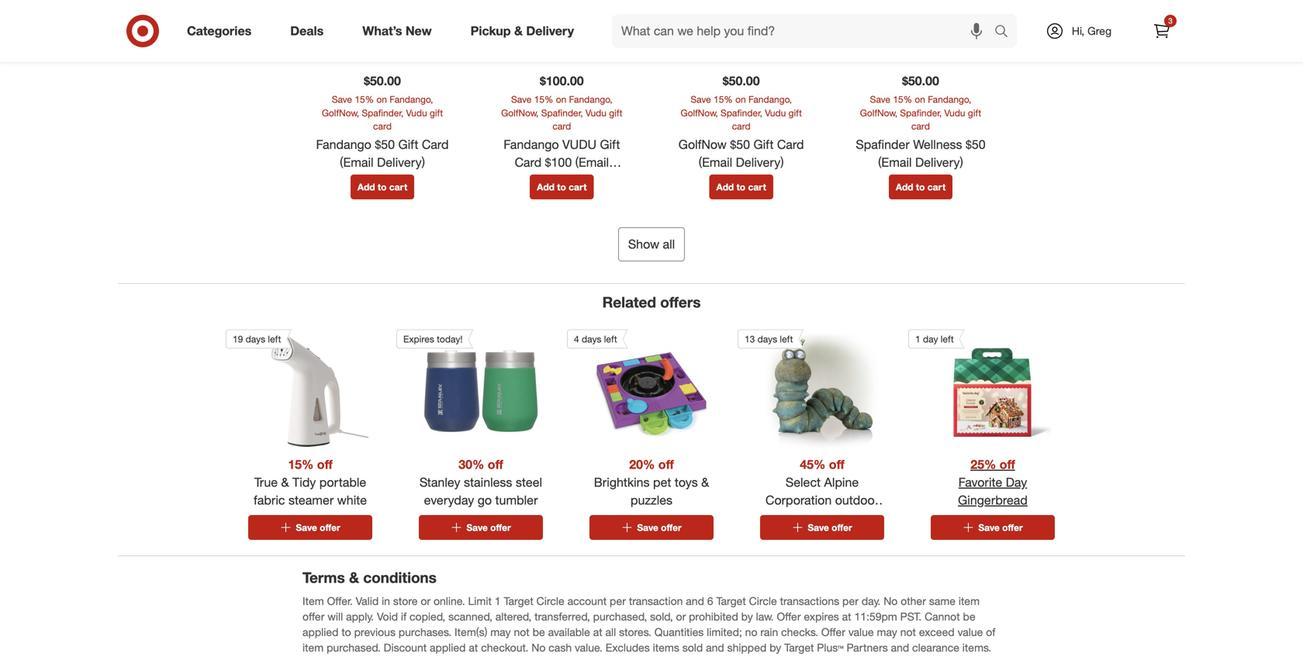 Task type: vqa. For each thing, say whether or not it's contained in the screenshot.
first Product from the bottom of the page
no



Task type: describe. For each thing, give the bounding box(es) containing it.
fandango, for golfnow $50 gift card (email delivery)
[[749, 94, 792, 105]]

days for 20% off brightkins pet toys & puzzles
[[582, 333, 602, 345]]

fandango, for fandango vudu gift card $100 (email delivery)
[[569, 94, 613, 105]]

& inside 15% off true & tidy portable fabric steamer white
[[281, 475, 289, 490]]

vudu
[[562, 137, 597, 152]]

purchased.
[[327, 641, 381, 654]]

0 horizontal spatial applied
[[303, 625, 339, 639]]

card for fandango vudu gift card $100 (email delivery)
[[515, 155, 542, 170]]

item
[[303, 594, 324, 608]]

$50.00 save 15% on fandango, golfnow, spafinder, vudu gift card fandango $50 gift card (email delivery)
[[316, 73, 449, 170]]

What can we help you find? suggestions appear below search field
[[612, 14, 998, 48]]

offer for go
[[490, 522, 511, 533]]

save inside $100.00 save 15% on fandango, golfnow, spafinder, vudu gift card fandango vudu gift card $100 (email delivery)
[[511, 94, 532, 105]]

account
[[568, 594, 607, 608]]

2 value from the left
[[958, 625, 983, 639]]

5 save offer button from the left
[[931, 515, 1055, 540]]

offer down the gingerbread
[[1002, 522, 1023, 533]]

15% for fandango $50 gift card (email delivery)
[[355, 94, 374, 105]]

on for fandango $50 gift card (email delivery)
[[377, 94, 387, 105]]

competitor
[[524, 656, 576, 657]]

items.
[[963, 641, 992, 654]]

limited;
[[707, 625, 742, 639]]

day.
[[862, 594, 881, 608]]

target.com/pricematch
[[675, 656, 787, 657]]

save inside $50.00 save 15% on fandango, golfnow, spafinder, vudu gift card golfnow $50 gift card (email delivery)
[[691, 94, 711, 105]]

discount
[[384, 641, 427, 654]]

add for golfnow $50 gift card (email delivery)
[[716, 181, 734, 193]]

golfnow, for spafinder wellness $50 (email delivery)
[[860, 107, 898, 119]]

offer for statuary
[[832, 522, 852, 533]]

what's new
[[362, 23, 432, 38]]

transactions
[[780, 594, 839, 608]]

fandango for (email
[[316, 137, 372, 152]]

cannot
[[397, 656, 430, 657]]

offers inside terms & conditions item offer. valid in store or online. limit 1 target circle account per transaction and 6 target circle transactions per day. no other same item offer will apply. void if copied, scanned, altered, transferred, purchased, sold, or prohibited by law. offer expires at 11:59pm pst. cannot be applied to previous purchases. item(s) may not be available at all stores. quantities limited; no rain checks. offer value may not exceed value of item purchased. discount applied at checkout. no cash value. excludes items sold and shipped by target plus™ partners and clearance items. target circle offers cannot be combined with competitor price matches; see target.com/pricematch for full details.
[[366, 656, 394, 657]]

combined
[[449, 656, 497, 657]]

select
[[786, 475, 821, 490]]

transaction
[[629, 594, 683, 608]]

valid
[[356, 594, 379, 608]]

other
[[901, 594, 926, 608]]

expires
[[804, 610, 839, 623]]

0 vertical spatial at
[[842, 610, 851, 623]]

target down purchased.
[[303, 656, 332, 657]]

13
[[745, 333, 755, 345]]

vudu for spafinder wellness $50 (email delivery)
[[945, 107, 966, 119]]

details.
[[823, 656, 857, 657]]

15% for fandango vudu gift card $100 (email delivery)
[[534, 94, 553, 105]]

left for 15% off
[[268, 333, 281, 345]]

search
[[988, 25, 1025, 40]]

1 may from the left
[[490, 625, 511, 639]]

$100.00
[[540, 73, 584, 88]]

2 not from the left
[[900, 625, 916, 639]]

see
[[655, 656, 672, 657]]

expires today!
[[403, 333, 463, 345]]

15% for spafinder wellness $50 (email delivery)
[[893, 94, 912, 105]]

2 vertical spatial be
[[433, 656, 446, 657]]

card for fandango vudu gift card $100 (email delivery)
[[553, 120, 571, 132]]

card for golfnow $50 gift card (email delivery)
[[732, 120, 751, 132]]

delivery) inside $50.00 save 15% on fandango, golfnow, spafinder, vudu gift card golfnow $50 gift card (email delivery)
[[736, 155, 784, 170]]

spafinder, for fandango vudu gift card $100 (email delivery)
[[541, 107, 583, 119]]

available
[[548, 625, 590, 639]]

add for fandango $50 gift card (email delivery)
[[358, 181, 375, 193]]

15% off true & tidy portable fabric steamer white
[[254, 457, 367, 508]]

0 vertical spatial no
[[884, 594, 898, 608]]

terms
[[303, 569, 345, 587]]

card for spafinder wellness $50 (email delivery)
[[912, 120, 930, 132]]

add for spafinder wellness $50 (email delivery)
[[896, 181, 914, 193]]

delivery) inside $50.00 save 15% on fandango, golfnow, spafinder, vudu gift card fandango $50 gift card (email delivery)
[[377, 155, 425, 170]]

45%
[[800, 457, 826, 472]]

pickup & delivery link
[[457, 14, 593, 48]]

related
[[602, 293, 656, 311]]

no
[[745, 625, 758, 639]]

20% off brightkins pet toys & puzzles
[[594, 457, 709, 508]]

2 horizontal spatial and
[[891, 641, 909, 654]]

& right pickup
[[514, 23, 523, 38]]

off for 30% off
[[488, 457, 503, 472]]

on for spafinder wellness $50 (email delivery)
[[915, 94, 925, 105]]

(email inside $50.00 save 15% on fandango, golfnow, spafinder, vudu gift card golfnow $50 gift card (email delivery)
[[699, 155, 733, 170]]

off for 15% off
[[317, 457, 333, 472]]

save down the gingerbread
[[979, 522, 1000, 533]]

13 days left
[[745, 333, 793, 345]]

cannot
[[925, 610, 960, 623]]

stanley
[[420, 475, 460, 490]]

30%
[[459, 457, 484, 472]]

cart for fandango $50 gift card (email delivery)
[[389, 181, 407, 193]]

prohibited
[[689, 610, 738, 623]]

save down corporation
[[808, 522, 829, 533]]

void
[[377, 610, 398, 623]]

limit
[[468, 594, 492, 608]]

if
[[401, 610, 407, 623]]

sold
[[682, 641, 703, 654]]

on for fandango vudu gift card $100 (email delivery)
[[556, 94, 567, 105]]

what's new link
[[349, 14, 451, 48]]

1 horizontal spatial all
[[663, 236, 675, 252]]

days for 15% off true & tidy portable fabric steamer white
[[246, 333, 265, 345]]

delivery
[[526, 23, 574, 38]]

add for fandango vudu gift card $100 (email delivery)
[[537, 181, 555, 193]]

2 may from the left
[[877, 625, 897, 639]]

to for spafinder wellness $50 (email delivery)
[[916, 181, 925, 193]]

tidy
[[292, 475, 316, 490]]

19 days left
[[233, 333, 281, 345]]

add to cart for fandango $50 gift card (email delivery)
[[358, 181, 407, 193]]

25%
[[971, 457, 996, 472]]

card for golfnow $50 gift card (email delivery)
[[777, 137, 804, 152]]

save offer for puzzles
[[637, 522, 682, 533]]

golfnow, for fandango $50 gift card (email delivery)
[[322, 107, 359, 119]]

white
[[337, 492, 367, 508]]

show all
[[628, 236, 675, 252]]

& inside terms & conditions item offer. valid in store or online. limit 1 target circle account per transaction and 6 target circle transactions per day. no other same item offer will apply. void if copied, scanned, altered, transferred, purchased, sold, or prohibited by law. offer expires at 11:59pm pst. cannot be applied to previous purchases. item(s) may not be available at all stores. quantities limited; no rain checks. offer value may not exceed value of item purchased. discount applied at checkout. no cash value. excludes items sold and shipped by target plus™ partners and clearance items. target circle offers cannot be combined with competitor price matches; see target.com/pricematch for full details.
[[349, 569, 359, 587]]

conditions
[[363, 569, 437, 587]]

offer inside terms & conditions item offer. valid in store or online. limit 1 target circle account per transaction and 6 target circle transactions per day. no other same item offer will apply. void if copied, scanned, altered, transferred, purchased, sold, or prohibited by law. offer expires at 11:59pm pst. cannot be applied to previous purchases. item(s) may not be available at all stores. quantities limited; no rain checks. offer value may not exceed value of item purchased. discount applied at checkout. no cash value. excludes items sold and shipped by target plus™ partners and clearance items. target circle offers cannot be combined with competitor price matches; see target.com/pricematch for full details.
[[303, 610, 325, 623]]

true
[[254, 475, 278, 490]]

with
[[500, 656, 521, 657]]

new
[[406, 23, 432, 38]]

3 link
[[1145, 14, 1179, 48]]

purchases.
[[399, 625, 452, 639]]

everyday
[[424, 492, 474, 508]]

scanned,
[[448, 610, 493, 623]]

save offer for statuary
[[808, 522, 852, 533]]

toys
[[675, 475, 698, 490]]

2 horizontal spatial be
[[963, 610, 976, 623]]

0 horizontal spatial and
[[686, 594, 704, 608]]

brightkins
[[594, 475, 650, 490]]

corporation
[[766, 492, 832, 508]]

gift for spafinder wellness $50 (email delivery)
[[968, 107, 982, 119]]

gift for fandango vudu gift card $100 (email delivery)
[[600, 137, 620, 152]]

fabric
[[254, 492, 285, 508]]

pickup
[[471, 23, 511, 38]]

days for 45% off select alpine corporation outdoor statuary
[[758, 333, 777, 345]]

checks.
[[781, 625, 818, 639]]

save offer button for fabric
[[248, 515, 372, 540]]

1 not from the left
[[514, 625, 530, 639]]

gift for fandango $50 gift card (email delivery)
[[430, 107, 443, 119]]

left for 45% off
[[780, 333, 793, 345]]

2 vertical spatial at
[[469, 641, 478, 654]]

20%
[[629, 457, 655, 472]]

add to cart for fandango vudu gift card $100 (email delivery)
[[537, 181, 587, 193]]

go
[[478, 492, 492, 508]]

1 vertical spatial be
[[533, 625, 545, 639]]

$50 for golfnow
[[730, 137, 750, 152]]

$50.00 for golfnow
[[723, 73, 760, 88]]

rain
[[761, 625, 778, 639]]

$50.00 save 15% on fandango, golfnow, spafinder, vudu gift card spafinder wellness $50 (email delivery)
[[856, 73, 986, 170]]

1 horizontal spatial offers
[[660, 293, 701, 311]]

spafinder, for spafinder wellness $50 (email delivery)
[[900, 107, 942, 119]]

5 save offer from the left
[[979, 522, 1023, 533]]

to for fandango vudu gift card $100 (email delivery)
[[557, 181, 566, 193]]

off for 45% off
[[829, 457, 845, 472]]

save down steamer
[[296, 522, 317, 533]]

search button
[[988, 14, 1025, 51]]

$100.00 save 15% on fandango, golfnow, spafinder, vudu gift card fandango vudu gift card $100 (email delivery)
[[501, 73, 623, 188]]

& inside 20% off brightkins pet toys & puzzles
[[701, 475, 709, 490]]

delivery) inside "$50.00 save 15% on fandango, golfnow, spafinder, vudu gift card spafinder wellness $50 (email delivery)"
[[915, 155, 963, 170]]

1 per from the left
[[610, 594, 626, 608]]

1 vertical spatial no
[[532, 641, 546, 654]]

terms & conditions item offer. valid in store or online. limit 1 target circle account per transaction and 6 target circle transactions per day. no other same item offer will apply. void if copied, scanned, altered, transferred, purchased, sold, or prohibited by law. offer expires at 11:59pm pst. cannot be applied to previous purchases. item(s) may not be available at all stores. quantities limited; no rain checks. offer value may not exceed value of item purchased. discount applied at checkout. no cash value. excludes items sold and shipped by target plus™ partners and clearance items. target circle offers cannot be combined with competitor price matches; see target.com/pricematch for full details.
[[303, 569, 999, 657]]

value.
[[575, 641, 603, 654]]

steel
[[516, 475, 542, 490]]

vudu for fandango $50 gift card (email delivery)
[[406, 107, 427, 119]]

add to cart button for fandango vudu gift card $100 (email delivery)
[[530, 174, 594, 199]]

transferred,
[[535, 610, 590, 623]]

matches;
[[607, 656, 652, 657]]

partners
[[847, 641, 888, 654]]

law.
[[756, 610, 774, 623]]

on for golfnow $50 gift card (email delivery)
[[735, 94, 746, 105]]



Task type: locate. For each thing, give the bounding box(es) containing it.
pet
[[653, 475, 671, 490]]

save offer button down the gingerbread
[[931, 515, 1055, 540]]

1 horizontal spatial be
[[533, 625, 545, 639]]

1 days from the left
[[246, 333, 265, 345]]

cart for spafinder wellness $50 (email delivery)
[[928, 181, 946, 193]]

15% inside "$50.00 save 15% on fandango, golfnow, spafinder, vudu gift card spafinder wellness $50 (email delivery)"
[[893, 94, 912, 105]]

1 horizontal spatial $50
[[730, 137, 750, 152]]

0 vertical spatial applied
[[303, 625, 339, 639]]

$50.00 inside $50.00 save 15% on fandango, golfnow, spafinder, vudu gift card fandango $50 gift card (email delivery)
[[364, 73, 401, 88]]

fandango,
[[390, 94, 433, 105], [569, 94, 613, 105], [749, 94, 792, 105], [928, 94, 972, 105]]

1 day left
[[915, 333, 954, 345]]

by
[[741, 610, 753, 623], [770, 641, 781, 654]]

will
[[328, 610, 343, 623]]

gift inside "$50.00 save 15% on fandango, golfnow, spafinder, vudu gift card spafinder wellness $50 (email delivery)"
[[968, 107, 982, 119]]

save down puzzles
[[637, 522, 659, 533]]

cart for fandango vudu gift card $100 (email delivery)
[[569, 181, 587, 193]]

stainless
[[464, 475, 512, 490]]

not down pst.
[[900, 625, 916, 639]]

sold,
[[650, 610, 673, 623]]

1 (email from the left
[[340, 155, 374, 170]]

and left 6
[[686, 594, 704, 608]]

pickup & delivery
[[471, 23, 574, 38]]

1 gift from the left
[[398, 137, 418, 152]]

1 cart from the left
[[389, 181, 407, 193]]

delivery) inside $100.00 save 15% on fandango, golfnow, spafinder, vudu gift card fandango vudu gift card $100 (email delivery)
[[538, 172, 586, 188]]

1 card from the left
[[373, 120, 392, 132]]

days right 19
[[246, 333, 265, 345]]

offer for puzzles
[[661, 522, 682, 533]]

2 gift from the left
[[609, 107, 623, 119]]

and right partners
[[891, 641, 909, 654]]

show
[[628, 236, 659, 252]]

0 horizontal spatial gift
[[398, 137, 418, 152]]

offer up plus™
[[821, 625, 846, 639]]

cart down $100
[[569, 181, 587, 193]]

fandango, for fandango $50 gift card (email delivery)
[[390, 94, 433, 105]]

offer
[[777, 610, 801, 623], [821, 625, 846, 639]]

1 horizontal spatial item
[[959, 594, 980, 608]]

be up 'competitor'
[[533, 625, 545, 639]]

vudu inside $50.00 save 15% on fandango, golfnow, spafinder, vudu gift card fandango $50 gift card (email delivery)
[[406, 107, 427, 119]]

4 vudu from the left
[[945, 107, 966, 119]]

save offer button for go
[[419, 515, 543, 540]]

off for 20% off
[[658, 457, 674, 472]]

add to cart button
[[351, 174, 414, 199], [530, 174, 594, 199], [709, 174, 773, 199], [889, 174, 953, 199]]

gift
[[430, 107, 443, 119], [609, 107, 623, 119], [789, 107, 802, 119], [968, 107, 982, 119]]

0 vertical spatial 1
[[915, 333, 921, 345]]

offer down puzzles
[[661, 522, 682, 533]]

card inside $50.00 save 15% on fandango, golfnow, spafinder, vudu gift card golfnow $50 gift card (email delivery)
[[777, 137, 804, 152]]

spafinder, inside "$50.00 save 15% on fandango, golfnow, spafinder, vudu gift card spafinder wellness $50 (email delivery)"
[[900, 107, 942, 119]]

fandango, inside $50.00 save 15% on fandango, golfnow, spafinder, vudu gift card fandango $50 gift card (email delivery)
[[390, 94, 433, 105]]

all right show
[[663, 236, 675, 252]]

2 $50.00 from the left
[[723, 73, 760, 88]]

circle up transferred,
[[537, 594, 565, 608]]

1 horizontal spatial at
[[593, 625, 602, 639]]

0 horizontal spatial value
[[849, 625, 874, 639]]

1 save offer from the left
[[296, 522, 340, 533]]

add to cart button down $50.00 save 15% on fandango, golfnow, spafinder, vudu gift card fandango $50 gift card (email delivery)
[[351, 174, 414, 199]]

30% off stanley stainless steel everyday go tumbler
[[420, 457, 542, 508]]

related offers
[[602, 293, 701, 311]]

1 add to cart button from the left
[[351, 174, 414, 199]]

1 vudu from the left
[[406, 107, 427, 119]]

all
[[663, 236, 675, 252], [606, 625, 616, 639]]

on inside $100.00 save 15% on fandango, golfnow, spafinder, vudu gift card fandango vudu gift card $100 (email delivery)
[[556, 94, 567, 105]]

save offer down puzzles
[[637, 522, 682, 533]]

11:59pm
[[855, 610, 897, 623]]

target up for
[[784, 641, 814, 654]]

golfnow, inside "$50.00 save 15% on fandango, golfnow, spafinder, vudu gift card spafinder wellness $50 (email delivery)"
[[860, 107, 898, 119]]

4 golfnow, from the left
[[860, 107, 898, 119]]

15% down what's
[[355, 94, 374, 105]]

or up copied,
[[421, 594, 431, 608]]

off up the stainless
[[488, 457, 503, 472]]

1 add to cart from the left
[[358, 181, 407, 193]]

add to cart for spafinder wellness $50 (email delivery)
[[896, 181, 946, 193]]

3 vudu from the left
[[765, 107, 786, 119]]

online.
[[434, 594, 465, 608]]

1 horizontal spatial gift
[[600, 137, 620, 152]]

off up the pet
[[658, 457, 674, 472]]

4
[[574, 333, 579, 345]]

0 horizontal spatial by
[[741, 610, 753, 623]]

2 horizontal spatial circle
[[749, 594, 777, 608]]

fandango, inside "$50.00 save 15% on fandango, golfnow, spafinder, vudu gift card spafinder wellness $50 (email delivery)"
[[928, 94, 972, 105]]

quantities
[[655, 625, 704, 639]]

off for 25% off
[[1000, 457, 1015, 472]]

golfnow, for fandango vudu gift card $100 (email delivery)
[[501, 107, 539, 119]]

1 $50 from the left
[[375, 137, 395, 152]]

left right 19
[[268, 333, 281, 345]]

$50.00 up wellness
[[902, 73, 939, 88]]

save offer for fabric
[[296, 522, 340, 533]]

3 (email from the left
[[699, 155, 733, 170]]

item
[[959, 594, 980, 608], [303, 641, 324, 654]]

on
[[377, 94, 387, 105], [556, 94, 567, 105], [735, 94, 746, 105], [915, 94, 925, 105]]

save offer button down steamer
[[248, 515, 372, 540]]

4 off from the left
[[829, 457, 845, 472]]

card for fandango $50 gift card (email delivery)
[[422, 137, 449, 152]]

2 off from the left
[[488, 457, 503, 472]]

3 on from the left
[[735, 94, 746, 105]]

2 horizontal spatial days
[[758, 333, 777, 345]]

1 vertical spatial item
[[303, 641, 324, 654]]

offers down the previous
[[366, 656, 394, 657]]

1 horizontal spatial applied
[[430, 641, 466, 654]]

0 vertical spatial all
[[663, 236, 675, 252]]

0 horizontal spatial no
[[532, 641, 546, 654]]

3
[[1168, 16, 1173, 26]]

3 left from the left
[[780, 333, 793, 345]]

add down golfnow
[[716, 181, 734, 193]]

pst.
[[900, 610, 922, 623]]

left right day
[[941, 333, 954, 345]]

1 vertical spatial or
[[676, 610, 686, 623]]

1 horizontal spatial fandango
[[504, 137, 559, 152]]

0 vertical spatial offer
[[777, 610, 801, 623]]

steamer
[[289, 492, 334, 508]]

2 add to cart from the left
[[537, 181, 587, 193]]

on inside "$50.00 save 15% on fandango, golfnow, spafinder, vudu gift card spafinder wellness $50 (email delivery)"
[[915, 94, 925, 105]]

save
[[332, 94, 352, 105], [511, 94, 532, 105], [691, 94, 711, 105], [870, 94, 891, 105], [296, 522, 317, 533], [467, 522, 488, 533], [637, 522, 659, 533], [808, 522, 829, 533], [979, 522, 1000, 533]]

offers right related
[[660, 293, 701, 311]]

gift inside $50.00 save 15% on fandango, golfnow, spafinder, vudu gift card fandango $50 gift card (email delivery)
[[398, 137, 418, 152]]

vudu inside "$50.00 save 15% on fandango, golfnow, spafinder, vudu gift card spafinder wellness $50 (email delivery)"
[[945, 107, 966, 119]]

spafinder, inside $50.00 save 15% on fandango, golfnow, spafinder, vudu gift card golfnow $50 gift card (email delivery)
[[721, 107, 762, 119]]

add to cart button for fandango $50 gift card (email delivery)
[[351, 174, 414, 199]]

2 horizontal spatial card
[[777, 137, 804, 152]]

3 save offer button from the left
[[590, 515, 714, 540]]

1 vertical spatial all
[[606, 625, 616, 639]]

spafinder
[[856, 137, 910, 152]]

0 vertical spatial be
[[963, 610, 976, 623]]

1 fandango, from the left
[[390, 94, 433, 105]]

0 horizontal spatial per
[[610, 594, 626, 608]]

greg
[[1088, 24, 1112, 38]]

offer
[[320, 522, 340, 533], [490, 522, 511, 533], [661, 522, 682, 533], [832, 522, 852, 533], [1002, 522, 1023, 533], [303, 610, 325, 623]]

save offer button down corporation
[[760, 515, 884, 540]]

1 vertical spatial by
[[770, 641, 781, 654]]

15% for golfnow $50 gift card (email delivery)
[[714, 94, 733, 105]]

0 horizontal spatial may
[[490, 625, 511, 639]]

1 horizontal spatial not
[[900, 625, 916, 639]]

gift inside $50.00 save 15% on fandango, golfnow, spafinder, vudu gift card golfnow $50 gift card (email delivery)
[[789, 107, 802, 119]]

19
[[233, 333, 243, 345]]

1 off from the left
[[317, 457, 333, 472]]

card for fandango $50 gift card (email delivery)
[[373, 120, 392, 132]]

per up purchased, at left bottom
[[610, 594, 626, 608]]

1 horizontal spatial 1
[[915, 333, 921, 345]]

1 value from the left
[[849, 625, 874, 639]]

value up partners
[[849, 625, 874, 639]]

at right expires
[[842, 610, 851, 623]]

$50.00 inside $50.00 save 15% on fandango, golfnow, spafinder, vudu gift card golfnow $50 gift card (email delivery)
[[723, 73, 760, 88]]

3 golfnow, from the left
[[681, 107, 718, 119]]

offer down item
[[303, 610, 325, 623]]

1 save offer button from the left
[[248, 515, 372, 540]]

vudu inside $100.00 save 15% on fandango, golfnow, spafinder, vudu gift card fandango vudu gift card $100 (email delivery)
[[586, 107, 607, 119]]

save up spafinder
[[870, 94, 891, 105]]

2 golfnow, from the left
[[501, 107, 539, 119]]

3 cart from the left
[[748, 181, 766, 193]]

15% up spafinder
[[893, 94, 912, 105]]

day
[[1006, 475, 1027, 490]]

$50.00
[[364, 73, 401, 88], [723, 73, 760, 88], [902, 73, 939, 88]]

save offer down outdoor
[[808, 522, 852, 533]]

be
[[963, 610, 976, 623], [533, 625, 545, 639], [433, 656, 446, 657]]

0 horizontal spatial offer
[[777, 610, 801, 623]]

& right true
[[281, 475, 289, 490]]

2 (email from the left
[[575, 155, 609, 170]]

1 $50.00 from the left
[[364, 73, 401, 88]]

deals link
[[277, 14, 343, 48]]

golfnow
[[679, 137, 727, 152]]

3 card from the left
[[732, 120, 751, 132]]

0 horizontal spatial or
[[421, 594, 431, 608]]

offer for fabric
[[320, 522, 340, 533]]

off inside 25% off favorite day gingerbread
[[1000, 457, 1015, 472]]

gift inside $100.00 save 15% on fandango, golfnow, spafinder, vudu gift card fandango vudu gift card $100 (email delivery)
[[600, 137, 620, 152]]

hi,
[[1072, 24, 1085, 38]]

4 days left
[[574, 333, 617, 345]]

golfnow, inside $50.00 save 15% on fandango, golfnow, spafinder, vudu gift card golfnow $50 gift card (email delivery)
[[681, 107, 718, 119]]

2 horizontal spatial at
[[842, 610, 851, 623]]

card inside $100.00 save 15% on fandango, golfnow, spafinder, vudu gift card fandango vudu gift card $100 (email delivery)
[[553, 120, 571, 132]]

to inside terms & conditions item offer. valid in store or online. limit 1 target circle account per transaction and 6 target circle transactions per day. no other same item offer will apply. void if copied, scanned, altered, transferred, purchased, sold, or prohibited by law. offer expires at 11:59pm pst. cannot be applied to previous purchases. item(s) may not be available at all stores. quantities limited; no rain checks. offer value may not exceed value of item purchased. discount applied at checkout. no cash value. excludes items sold and shipped by target plus™ partners and clearance items. target circle offers cannot be combined with competitor price matches; see target.com/pricematch for full details.
[[342, 625, 351, 639]]

fandango, down what can we help you find? suggestions appear below search box in the top of the page
[[749, 94, 792, 105]]

add to cart button down wellness
[[889, 174, 953, 199]]

2 add to cart button from the left
[[530, 174, 594, 199]]

card inside $50.00 save 15% on fandango, golfnow, spafinder, vudu gift card golfnow $50 gift card (email delivery)
[[732, 120, 751, 132]]

per left 'day.'
[[843, 594, 859, 608]]

$50.00 save 15% on fandango, golfnow, spafinder, vudu gift card golfnow $50 gift card (email delivery)
[[679, 73, 804, 170]]

4 add to cart from the left
[[896, 181, 946, 193]]

card
[[373, 120, 392, 132], [553, 120, 571, 132], [732, 120, 751, 132], [912, 120, 930, 132]]

1 golfnow, from the left
[[322, 107, 359, 119]]

to down $50.00 save 15% on fandango, golfnow, spafinder, vudu gift card golfnow $50 gift card (email delivery)
[[737, 181, 746, 193]]

or up quantities
[[676, 610, 686, 623]]

left right 13
[[780, 333, 793, 345]]

0 horizontal spatial at
[[469, 641, 478, 654]]

spafinder, inside $100.00 save 15% on fandango, golfnow, spafinder, vudu gift card fandango vudu gift card $100 (email delivery)
[[541, 107, 583, 119]]

offers
[[660, 293, 701, 311], [366, 656, 394, 657]]

4 left from the left
[[941, 333, 954, 345]]

3 fandango, from the left
[[749, 94, 792, 105]]

1 on from the left
[[377, 94, 387, 105]]

show all link
[[618, 227, 685, 261]]

3 gift from the left
[[789, 107, 802, 119]]

2 vudu from the left
[[586, 107, 607, 119]]

applied down will
[[303, 625, 339, 639]]

no up 'competitor'
[[532, 641, 546, 654]]

0 horizontal spatial $50
[[375, 137, 395, 152]]

statuary
[[800, 510, 845, 525]]

clearance
[[912, 641, 960, 654]]

15% inside 15% off true & tidy portable fabric steamer white
[[288, 457, 314, 472]]

full
[[806, 656, 820, 657]]

1 vertical spatial applied
[[430, 641, 466, 654]]

4 fandango, from the left
[[928, 94, 972, 105]]

0 horizontal spatial not
[[514, 625, 530, 639]]

4 add from the left
[[896, 181, 914, 193]]

0 horizontal spatial card
[[422, 137, 449, 152]]

0 vertical spatial offers
[[660, 293, 701, 311]]

15% inside $100.00 save 15% on fandango, golfnow, spafinder, vudu gift card fandango vudu gift card $100 (email delivery)
[[534, 94, 553, 105]]

all inside terms & conditions item offer. valid in store or online. limit 1 target circle account per transaction and 6 target circle transactions per day. no other same item offer will apply. void if copied, scanned, altered, transferred, purchased, sold, or prohibited by law. offer expires at 11:59pm pst. cannot be applied to previous purchases. item(s) may not be available at all stores. quantities limited; no rain checks. offer value may not exceed value of item purchased. discount applied at checkout. no cash value. excludes items sold and shipped by target plus™ partners and clearance items. target circle offers cannot be combined with competitor price matches; see target.com/pricematch for full details.
[[606, 625, 616, 639]]

1 horizontal spatial and
[[706, 641, 724, 654]]

1 horizontal spatial no
[[884, 594, 898, 608]]

fandango, inside $100.00 save 15% on fandango, golfnow, spafinder, vudu gift card fandango vudu gift card $100 (email delivery)
[[569, 94, 613, 105]]

3 add to cart button from the left
[[709, 174, 773, 199]]

save inside "$50.00 save 15% on fandango, golfnow, spafinder, vudu gift card spafinder wellness $50 (email delivery)"
[[870, 94, 891, 105]]

1 horizontal spatial card
[[515, 155, 542, 170]]

$50.00 for spafinder
[[902, 73, 939, 88]]

1 horizontal spatial value
[[958, 625, 983, 639]]

add to cart button down golfnow
[[709, 174, 773, 199]]

0 vertical spatial or
[[421, 594, 431, 608]]

item left purchased.
[[303, 641, 324, 654]]

add to cart button down $100
[[530, 174, 594, 199]]

to down $100
[[557, 181, 566, 193]]

gift inside $50.00 save 15% on fandango, golfnow, spafinder, vudu gift card fandango $50 gift card (email delivery)
[[430, 107, 443, 119]]

&
[[514, 23, 523, 38], [281, 475, 289, 490], [701, 475, 709, 490], [349, 569, 359, 587]]

not down altered,
[[514, 625, 530, 639]]

to for golfnow $50 gift card (email delivery)
[[737, 181, 746, 193]]

save up golfnow
[[691, 94, 711, 105]]

0 horizontal spatial fandango
[[316, 137, 372, 152]]

offer down outdoor
[[832, 522, 852, 533]]

5 off from the left
[[1000, 457, 1015, 472]]

off inside 20% off brightkins pet toys & puzzles
[[658, 457, 674, 472]]

gift for fandango $50 gift card (email delivery)
[[398, 137, 418, 152]]

1 horizontal spatial may
[[877, 625, 897, 639]]

item right same
[[959, 594, 980, 608]]

target up altered,
[[504, 594, 534, 608]]

add down spafinder
[[896, 181, 914, 193]]

cart down $50.00 save 15% on fandango, golfnow, spafinder, vudu gift card fandango $50 gift card (email delivery)
[[389, 181, 407, 193]]

3 spafinder, from the left
[[721, 107, 762, 119]]

previous
[[354, 625, 396, 639]]

1 vertical spatial offers
[[366, 656, 394, 657]]

1 horizontal spatial $50.00
[[723, 73, 760, 88]]

2 add from the left
[[537, 181, 555, 193]]

card inside "$50.00 save 15% on fandango, golfnow, spafinder, vudu gift card spafinder wellness $50 (email delivery)"
[[912, 120, 930, 132]]

4 on from the left
[[915, 94, 925, 105]]

circle down purchased.
[[335, 656, 363, 657]]

4 spafinder, from the left
[[900, 107, 942, 119]]

save offer button for puzzles
[[590, 515, 714, 540]]

1 left day
[[915, 333, 921, 345]]

save offer button for statuary
[[760, 515, 884, 540]]

1 horizontal spatial days
[[582, 333, 602, 345]]

fandango, for spafinder wellness $50 (email delivery)
[[928, 94, 972, 105]]

offer down steamer
[[320, 522, 340, 533]]

on inside $50.00 save 15% on fandango, golfnow, spafinder, vudu gift card fandango $50 gift card (email delivery)
[[377, 94, 387, 105]]

left for 25% off
[[941, 333, 954, 345]]

target right 6
[[716, 594, 746, 608]]

2 card from the left
[[553, 120, 571, 132]]

offer down go
[[490, 522, 511, 533]]

days
[[246, 333, 265, 345], [582, 333, 602, 345], [758, 333, 777, 345]]

$50 inside $50.00 save 15% on fandango, golfnow, spafinder, vudu gift card fandango $50 gift card (email delivery)
[[375, 137, 395, 152]]

(email inside $50.00 save 15% on fandango, golfnow, spafinder, vudu gift card fandango $50 gift card (email delivery)
[[340, 155, 374, 170]]

stores.
[[619, 625, 652, 639]]

spafinder, for golfnow $50 gift card (email delivery)
[[721, 107, 762, 119]]

4 gift from the left
[[968, 107, 982, 119]]

& up the valid
[[349, 569, 359, 587]]

2 fandango from the left
[[504, 137, 559, 152]]

fandango
[[316, 137, 372, 152], [504, 137, 559, 152]]

gift for golfnow $50 gift card (email delivery)
[[789, 107, 802, 119]]

$50.00 down what's
[[364, 73, 401, 88]]

altered,
[[496, 610, 532, 623]]

& right toys
[[701, 475, 709, 490]]

$100
[[545, 155, 572, 170]]

4 add to cart button from the left
[[889, 174, 953, 199]]

wellness
[[913, 137, 962, 152]]

1 horizontal spatial by
[[770, 641, 781, 654]]

and down limited;
[[706, 641, 724, 654]]

off up portable
[[317, 457, 333, 472]]

by up no
[[741, 610, 753, 623]]

vudu for fandango vudu gift card $100 (email delivery)
[[586, 107, 607, 119]]

3 save offer from the left
[[637, 522, 682, 533]]

what's
[[362, 23, 402, 38]]

to for fandango $50 gift card (email delivery)
[[378, 181, 387, 193]]

2 horizontal spatial $50
[[966, 137, 986, 152]]

add to cart down $50.00 save 15% on fandango, golfnow, spafinder, vudu gift card fandango $50 gift card (email delivery)
[[358, 181, 407, 193]]

no right 'day.'
[[884, 594, 898, 608]]

save offer down go
[[467, 522, 511, 533]]

0 horizontal spatial days
[[246, 333, 265, 345]]

2 horizontal spatial gift
[[754, 137, 774, 152]]

0 horizontal spatial circle
[[335, 656, 363, 657]]

add to cart button for spafinder wellness $50 (email delivery)
[[889, 174, 953, 199]]

off
[[317, 457, 333, 472], [488, 457, 503, 472], [658, 457, 674, 472], [829, 457, 845, 472], [1000, 457, 1015, 472]]

3 $50.00 from the left
[[902, 73, 939, 88]]

2 save offer button from the left
[[419, 515, 543, 540]]

off inside 30% off stanley stainless steel everyday go tumbler
[[488, 457, 503, 472]]

vudu inside $50.00 save 15% on fandango, golfnow, spafinder, vudu gift card golfnow $50 gift card (email delivery)
[[765, 107, 786, 119]]

portable
[[319, 475, 366, 490]]

1 gift from the left
[[430, 107, 443, 119]]

left for 20% off
[[604, 333, 617, 345]]

2 left from the left
[[604, 333, 617, 345]]

fandango, down $100.00
[[569, 94, 613, 105]]

vudu for golfnow $50 gift card (email delivery)
[[765, 107, 786, 119]]

save offer for go
[[467, 522, 511, 533]]

value up "items."
[[958, 625, 983, 639]]

$50.00 inside "$50.00 save 15% on fandango, golfnow, spafinder, vudu gift card spafinder wellness $50 (email delivery)"
[[902, 73, 939, 88]]

3 off from the left
[[658, 457, 674, 472]]

cart for golfnow $50 gift card (email delivery)
[[748, 181, 766, 193]]

1 vertical spatial offer
[[821, 625, 846, 639]]

0 horizontal spatial offers
[[366, 656, 394, 657]]

1 horizontal spatial or
[[676, 610, 686, 623]]

3 gift from the left
[[754, 137, 774, 152]]

0 horizontal spatial all
[[606, 625, 616, 639]]

1 vertical spatial 1
[[495, 594, 501, 608]]

golfnow, inside $50.00 save 15% on fandango, golfnow, spafinder, vudu gift card fandango $50 gift card (email delivery)
[[322, 107, 359, 119]]

to down $50.00 save 15% on fandango, golfnow, spafinder, vudu gift card fandango $50 gift card (email delivery)
[[378, 181, 387, 193]]

2 on from the left
[[556, 94, 567, 105]]

$50 for fandango
[[375, 137, 395, 152]]

2 spafinder, from the left
[[541, 107, 583, 119]]

1 vertical spatial at
[[593, 625, 602, 639]]

3 add to cart from the left
[[716, 181, 766, 193]]

spafinder, inside $50.00 save 15% on fandango, golfnow, spafinder, vudu gift card fandango $50 gift card (email delivery)
[[362, 107, 404, 119]]

save offer down the gingerbread
[[979, 522, 1023, 533]]

3 $50 from the left
[[966, 137, 986, 152]]

2 cart from the left
[[569, 181, 587, 193]]

gingerbread
[[958, 492, 1028, 508]]

2 days from the left
[[582, 333, 602, 345]]

(email
[[340, 155, 374, 170], [575, 155, 609, 170], [699, 155, 733, 170], [878, 155, 912, 170]]

offer.
[[327, 594, 353, 608]]

(email inside "$50.00 save 15% on fandango, golfnow, spafinder, vudu gift card spafinder wellness $50 (email delivery)"
[[878, 155, 912, 170]]

be right the cannot
[[963, 610, 976, 623]]

1 horizontal spatial offer
[[821, 625, 846, 639]]

excludes
[[606, 641, 650, 654]]

cart down wellness
[[928, 181, 946, 193]]

may up checkout. on the left
[[490, 625, 511, 639]]

0 horizontal spatial item
[[303, 641, 324, 654]]

be right cannot
[[433, 656, 446, 657]]

4 save offer button from the left
[[760, 515, 884, 540]]

golfnow, inside $100.00 save 15% on fandango, golfnow, spafinder, vudu gift card fandango vudu gift card $100 (email delivery)
[[501, 107, 539, 119]]

15% down $100.00
[[534, 94, 553, 105]]

add to cart for golfnow $50 gift card (email delivery)
[[716, 181, 766, 193]]

1
[[915, 333, 921, 345], [495, 594, 501, 608]]

off up day
[[1000, 457, 1015, 472]]

save down go
[[467, 522, 488, 533]]

1 horizontal spatial per
[[843, 594, 859, 608]]

items
[[653, 641, 679, 654]]

add to cart down golfnow
[[716, 181, 766, 193]]

card inside $50.00 save 15% on fandango, golfnow, spafinder, vudu gift card fandango $50 gift card (email delivery)
[[373, 120, 392, 132]]

gift inside $100.00 save 15% on fandango, golfnow, spafinder, vudu gift card fandango vudu gift card $100 (email delivery)
[[609, 107, 623, 119]]

days right 13
[[758, 333, 777, 345]]

$50 inside $50.00 save 15% on fandango, golfnow, spafinder, vudu gift card golfnow $50 gift card (email delivery)
[[730, 137, 750, 152]]

at up value.
[[593, 625, 602, 639]]

15% inside $50.00 save 15% on fandango, golfnow, spafinder, vudu gift card golfnow $50 gift card (email delivery)
[[714, 94, 733, 105]]

25% off favorite day gingerbread
[[958, 457, 1028, 508]]

3 days from the left
[[758, 333, 777, 345]]

save inside $50.00 save 15% on fandango, golfnow, spafinder, vudu gift card fandango $50 gift card (email delivery)
[[332, 94, 352, 105]]

card inside $50.00 save 15% on fandango, golfnow, spafinder, vudu gift card fandango $50 gift card (email delivery)
[[422, 137, 449, 152]]

$50 inside "$50.00 save 15% on fandango, golfnow, spafinder, vudu gift card spafinder wellness $50 (email delivery)"
[[966, 137, 986, 152]]

1 add from the left
[[358, 181, 375, 193]]

3 add from the left
[[716, 181, 734, 193]]

gift for golfnow $50 gift card (email delivery)
[[754, 137, 774, 152]]

gift inside $50.00 save 15% on fandango, golfnow, spafinder, vudu gift card golfnow $50 gift card (email delivery)
[[754, 137, 774, 152]]

favorite
[[959, 475, 1003, 490]]

gift for fandango vudu gift card $100 (email delivery)
[[609, 107, 623, 119]]

tumbler
[[495, 492, 538, 508]]

4 (email from the left
[[878, 155, 912, 170]]

fandango, inside $50.00 save 15% on fandango, golfnow, spafinder, vudu gift card golfnow $50 gift card (email delivery)
[[749, 94, 792, 105]]

off inside 45% off select alpine corporation outdoor statuary
[[829, 457, 845, 472]]

0 horizontal spatial 1
[[495, 594, 501, 608]]

spafinder, for fandango $50 gift card (email delivery)
[[362, 107, 404, 119]]

card inside $100.00 save 15% on fandango, golfnow, spafinder, vudu gift card fandango vudu gift card $100 (email delivery)
[[515, 155, 542, 170]]

save offer
[[296, 522, 340, 533], [467, 522, 511, 533], [637, 522, 682, 533], [808, 522, 852, 533], [979, 522, 1023, 533]]

0 vertical spatial by
[[741, 610, 753, 623]]

fandango inside $100.00 save 15% on fandango, golfnow, spafinder, vudu gift card fandango vudu gift card $100 (email delivery)
[[504, 137, 559, 152]]

1 inside terms & conditions item offer. valid in store or online. limit 1 target circle account per transaction and 6 target circle transactions per day. no other same item offer will apply. void if copied, scanned, altered, transferred, purchased, sold, or prohibited by law. offer expires at 11:59pm pst. cannot be applied to previous purchases. item(s) may not be available at all stores. quantities limited; no rain checks. offer value may not exceed value of item purchased. discount applied at checkout. no cash value. excludes items sold and shipped by target plus™ partners and clearance items. target circle offers cannot be combined with competitor price matches; see target.com/pricematch for full details.
[[495, 594, 501, 608]]

applied up "combined"
[[430, 641, 466, 654]]

at up "combined"
[[469, 641, 478, 654]]

1 horizontal spatial circle
[[537, 594, 565, 608]]

add to cart button for golfnow $50 gift card (email delivery)
[[709, 174, 773, 199]]

cart
[[389, 181, 407, 193], [569, 181, 587, 193], [748, 181, 766, 193], [928, 181, 946, 193]]

2 gift from the left
[[600, 137, 620, 152]]

0 horizontal spatial be
[[433, 656, 446, 657]]

by down rain
[[770, 641, 781, 654]]

fandango, up wellness
[[928, 94, 972, 105]]

off up alpine
[[829, 457, 845, 472]]

0 vertical spatial item
[[959, 594, 980, 608]]

2 $50 from the left
[[730, 137, 750, 152]]

cart down $50.00 save 15% on fandango, golfnow, spafinder, vudu gift card golfnow $50 gift card (email delivery)
[[748, 181, 766, 193]]

1 spafinder, from the left
[[362, 107, 404, 119]]

0 horizontal spatial $50.00
[[364, 73, 401, 88]]

left right 4
[[604, 333, 617, 345]]

save down pickup & delivery link
[[511, 94, 532, 105]]

1 fandango from the left
[[316, 137, 372, 152]]

(email inside $100.00 save 15% on fandango, golfnow, spafinder, vudu gift card fandango vudu gift card $100 (email delivery)
[[575, 155, 609, 170]]

add to cart down $100
[[537, 181, 587, 193]]

2 per from the left
[[843, 594, 859, 608]]

add
[[358, 181, 375, 193], [537, 181, 555, 193], [716, 181, 734, 193], [896, 181, 914, 193]]

shipped
[[727, 641, 767, 654]]

4 save offer from the left
[[808, 522, 852, 533]]

6
[[707, 594, 713, 608]]

same
[[929, 594, 956, 608]]

2 save offer from the left
[[467, 522, 511, 533]]

off inside 15% off true & tidy portable fabric steamer white
[[317, 457, 333, 472]]

fandango, down new at the left of the page
[[390, 94, 433, 105]]

2 horizontal spatial $50.00
[[902, 73, 939, 88]]

4 card from the left
[[912, 120, 930, 132]]

2 fandango, from the left
[[569, 94, 613, 105]]

1 left from the left
[[268, 333, 281, 345]]

save down deals link
[[332, 94, 352, 105]]

1 right limit
[[495, 594, 501, 608]]

$50.00 for fandango
[[364, 73, 401, 88]]

to down wellness
[[916, 181, 925, 193]]

deals
[[290, 23, 324, 38]]

plus™
[[817, 641, 844, 654]]

15% inside $50.00 save 15% on fandango, golfnow, spafinder, vudu gift card fandango $50 gift card (email delivery)
[[355, 94, 374, 105]]

on inside $50.00 save 15% on fandango, golfnow, spafinder, vudu gift card golfnow $50 gift card (email delivery)
[[735, 94, 746, 105]]

golfnow, for golfnow $50 gift card (email delivery)
[[681, 107, 718, 119]]

4 cart from the left
[[928, 181, 946, 193]]

save offer button down puzzles
[[590, 515, 714, 540]]

fandango for $100
[[504, 137, 559, 152]]

fandango inside $50.00 save 15% on fandango, golfnow, spafinder, vudu gift card fandango $50 gift card (email delivery)
[[316, 137, 372, 152]]



